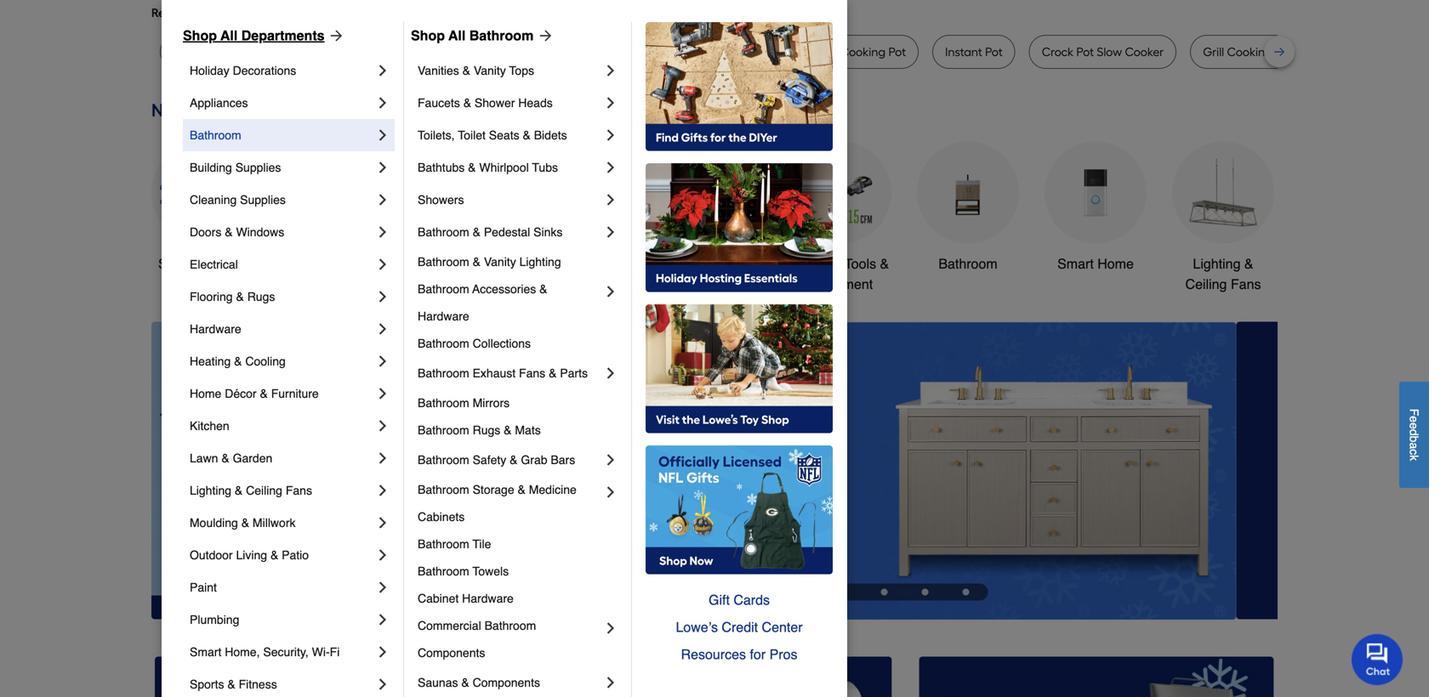Task type: locate. For each thing, give the bounding box(es) containing it.
supplies up windows
[[240, 193, 286, 207]]

0 horizontal spatial tools
[[442, 256, 474, 272]]

1 horizontal spatial crock
[[1042, 45, 1074, 59]]

saunas
[[418, 676, 458, 690]]

all up vanities
[[448, 28, 466, 43]]

outdoor inside outdoor tools & equipment
[[792, 256, 841, 272]]

chevron right image for showers
[[602, 191, 619, 208]]

0 horizontal spatial shop
[[183, 28, 217, 43]]

& inside "link"
[[225, 225, 233, 239]]

shop all bathroom
[[411, 28, 534, 43]]

cooker up vanities
[[431, 45, 470, 59]]

building supplies link
[[190, 151, 374, 184]]

chevron right image for bathroom
[[374, 127, 391, 144]]

components inside commercial bathroom components
[[418, 647, 485, 660]]

2 horizontal spatial all
[[448, 28, 466, 43]]

2 crock from the left
[[1042, 45, 1074, 59]]

0 horizontal spatial decorations
[[233, 64, 296, 77]]

for left pros at the right bottom of the page
[[750, 647, 766, 663]]

chevron right image for bathroom safety & grab bars
[[602, 452, 619, 469]]

rugs
[[247, 290, 275, 304], [473, 424, 500, 437]]

1 vertical spatial for
[[750, 647, 766, 663]]

0 vertical spatial for
[[288, 6, 304, 20]]

1 vertical spatial components
[[473, 676, 540, 690]]

components down commercial
[[418, 647, 485, 660]]

hardware inside bathroom accessories & hardware
[[418, 310, 469, 323]]

1 horizontal spatial all
[[220, 28, 238, 43]]

smart
[[1058, 256, 1094, 272], [190, 646, 221, 659]]

kitchen inside 'kitchen faucets' link
[[664, 256, 709, 272]]

components for saunas & components
[[473, 676, 540, 690]]

bathroom exhaust fans & parts
[[418, 367, 588, 380]]

smart for smart home
[[1058, 256, 1094, 272]]

grill
[[1203, 45, 1224, 59]]

tools up equipment
[[845, 256, 876, 272]]

decorations down christmas
[[549, 276, 622, 292]]

arrow right image
[[325, 27, 345, 44]]

all for departments
[[220, 28, 238, 43]]

1 pot from the left
[[820, 45, 837, 59]]

crock right warmer
[[785, 45, 817, 59]]

bathtubs
[[418, 161, 465, 174]]

0 horizontal spatial cooker
[[431, 45, 470, 59]]

chevron right image for home décor & furniture
[[374, 385, 391, 402]]

1 horizontal spatial tools
[[845, 256, 876, 272]]

0 horizontal spatial smart
[[190, 646, 221, 659]]

lighting inside lighting & ceiling fans
[[1193, 256, 1241, 272]]

chevron right image for lawn & garden
[[374, 450, 391, 467]]

triple slow cooker
[[370, 45, 470, 59]]

rugs down mirrors
[[473, 424, 500, 437]]

chevron right image for bathtubs & whirlpool tubs
[[602, 159, 619, 176]]

sports
[[190, 678, 224, 692]]

0 vertical spatial lighting & ceiling fans
[[1185, 256, 1261, 292]]

shop these last-minute gifts. $99 or less. quantities are limited and won't last. image
[[151, 322, 426, 620]]

components for commercial bathroom components
[[418, 647, 485, 660]]

0 horizontal spatial lighting & ceiling fans
[[190, 484, 312, 498]]

chevron right image for building supplies
[[374, 159, 391, 176]]

outdoor up equipment
[[792, 256, 841, 272]]

recommended searches for you
[[151, 6, 326, 20]]

chevron right image
[[602, 62, 619, 79], [602, 94, 619, 111], [602, 127, 619, 144], [374, 191, 391, 208], [374, 256, 391, 273], [602, 283, 619, 300], [374, 288, 391, 305], [602, 365, 619, 382], [374, 418, 391, 435], [374, 482, 391, 499], [374, 515, 391, 532], [374, 579, 391, 596], [602, 620, 619, 637], [374, 676, 391, 693]]

supplies up the 'cleaning supplies'
[[235, 161, 281, 174]]

outdoor
[[792, 256, 841, 272], [190, 549, 233, 562]]

1 vertical spatial smart
[[190, 646, 221, 659]]

0 vertical spatial outdoor
[[792, 256, 841, 272]]

0 horizontal spatial bathroom link
[[190, 119, 374, 151]]

1 tools from the left
[[442, 256, 474, 272]]

e up b
[[1407, 423, 1421, 430]]

0 vertical spatial lighting & ceiling fans link
[[1172, 142, 1274, 295]]

gift cards link
[[646, 587, 833, 614]]

sports & fitness link
[[190, 669, 374, 698]]

0 horizontal spatial slow
[[403, 45, 428, 59]]

decorations down shop all departments link
[[233, 64, 296, 77]]

2 horizontal spatial lighting
[[1193, 256, 1241, 272]]

bathroom inside "bathroom storage & medicine cabinets"
[[418, 483, 469, 497]]

resources for pros link
[[646, 641, 833, 669]]

doors & windows link
[[190, 216, 374, 248]]

1 vertical spatial lighting & ceiling fans link
[[190, 475, 374, 507]]

0 horizontal spatial all
[[193, 256, 208, 272]]

faucets & shower heads
[[418, 96, 553, 110]]

1 vertical spatial home
[[190, 387, 221, 401]]

0 horizontal spatial outdoor
[[190, 549, 233, 562]]

tools down bathroom & pedestal sinks
[[442, 256, 474, 272]]

bathroom collections link
[[418, 330, 619, 357]]

&
[[1309, 45, 1318, 59], [462, 64, 470, 77], [463, 96, 471, 110], [523, 128, 531, 142], [468, 161, 476, 174], [225, 225, 233, 239], [473, 225, 481, 239], [473, 255, 481, 269], [880, 256, 889, 272], [1245, 256, 1254, 272], [539, 282, 547, 296], [236, 290, 244, 304], [234, 355, 242, 368], [549, 367, 557, 380], [260, 387, 268, 401], [504, 424, 512, 437], [221, 452, 229, 465], [510, 453, 518, 467], [518, 483, 526, 497], [235, 484, 243, 498], [241, 516, 249, 530], [270, 549, 278, 562], [461, 676, 469, 690], [227, 678, 235, 692]]

grate
[[1275, 45, 1306, 59]]

shop down recommended
[[183, 28, 217, 43]]

cooker left the grill
[[1125, 45, 1164, 59]]

tile
[[473, 538, 491, 551]]

for left you
[[288, 6, 304, 20]]

0 horizontal spatial fans
[[286, 484, 312, 498]]

vanity up accessories
[[484, 255, 516, 269]]

bathroom
[[469, 28, 534, 43], [190, 128, 241, 142], [418, 225, 469, 239], [418, 255, 469, 269], [939, 256, 998, 272], [418, 282, 469, 296], [418, 337, 469, 350], [418, 367, 469, 380], [418, 396, 469, 410], [418, 424, 469, 437], [418, 453, 469, 467], [418, 483, 469, 497], [418, 538, 469, 551], [418, 565, 469, 578], [485, 619, 536, 633]]

flooring & rugs link
[[190, 281, 374, 313]]

2 vertical spatial fans
[[286, 484, 312, 498]]

bathroom towels
[[418, 565, 509, 578]]

lawn & garden
[[190, 452, 272, 465]]

bathroom for bathroom towels
[[418, 565, 469, 578]]

0 vertical spatial supplies
[[235, 161, 281, 174]]

smart inside 'link'
[[190, 646, 221, 659]]

1 vertical spatial vanity
[[484, 255, 516, 269]]

millwork
[[253, 516, 296, 530]]

0 horizontal spatial lighting
[[190, 484, 231, 498]]

2 shop from the left
[[411, 28, 445, 43]]

1 horizontal spatial outdoor
[[792, 256, 841, 272]]

chevron right image for flooring & rugs
[[374, 288, 391, 305]]

0 vertical spatial decorations
[[233, 64, 296, 77]]

all down "recommended searches for you"
[[220, 28, 238, 43]]

1 vertical spatial supplies
[[240, 193, 286, 207]]

bathroom for bathroom & pedestal sinks
[[418, 225, 469, 239]]

up to 30 percent off select grills and accessories. image
[[919, 657, 1274, 698]]

4 pot from the left
[[1076, 45, 1094, 59]]

moulding & millwork
[[190, 516, 296, 530]]

new deals every day during 25 days of deals image
[[151, 96, 1278, 125]]

0 vertical spatial fans
[[1231, 276, 1261, 292]]

chevron right image for saunas & components
[[602, 675, 619, 692]]

visit the lowe's toy shop. image
[[646, 305, 833, 434]]

tops
[[509, 64, 534, 77]]

warming
[[1320, 45, 1371, 59]]

1 horizontal spatial rugs
[[473, 424, 500, 437]]

for inside resources for pros link
[[750, 647, 766, 663]]

2 horizontal spatial fans
[[1231, 276, 1261, 292]]

pedestal
[[484, 225, 530, 239]]

lighting & ceiling fans link
[[1172, 142, 1274, 295], [190, 475, 374, 507]]

bathroom collections
[[418, 337, 531, 350]]

k
[[1407, 455, 1421, 461]]

0 vertical spatial rugs
[[247, 290, 275, 304]]

shop for shop all departments
[[183, 28, 217, 43]]

chevron right image for heating & cooling
[[374, 353, 391, 370]]

credit
[[722, 620, 758, 635]]

1 horizontal spatial kitchen
[[664, 256, 709, 272]]

chevron right image
[[374, 62, 391, 79], [374, 94, 391, 111], [374, 127, 391, 144], [374, 159, 391, 176], [602, 159, 619, 176], [602, 191, 619, 208], [374, 224, 391, 241], [602, 224, 619, 241], [374, 321, 391, 338], [374, 353, 391, 370], [374, 385, 391, 402], [374, 450, 391, 467], [602, 452, 619, 469], [602, 484, 619, 501], [374, 547, 391, 564], [374, 612, 391, 629], [374, 644, 391, 661], [602, 675, 619, 692]]

sports & fitness
[[190, 678, 277, 692]]

bathroom for bathroom accessories & hardware
[[418, 282, 469, 296]]

1 vertical spatial faucets
[[713, 256, 762, 272]]

crock
[[785, 45, 817, 59], [1042, 45, 1074, 59]]

bathtubs & whirlpool tubs
[[418, 161, 558, 174]]

3 pot from the left
[[985, 45, 1003, 59]]

vanity for lighting
[[484, 255, 516, 269]]

bathroom for bathroom exhaust fans & parts
[[418, 367, 469, 380]]

1 horizontal spatial cooking
[[1227, 45, 1273, 59]]

bathroom for bathroom & vanity lighting
[[418, 255, 469, 269]]

0 horizontal spatial ceiling
[[246, 484, 282, 498]]

scroll to item #2 image
[[823, 589, 864, 596]]

bathroom inside bathroom accessories & hardware
[[418, 282, 469, 296]]

bathroom tile link
[[418, 531, 619, 558]]

showers link
[[418, 184, 602, 216]]

components down commercial bathroom components link
[[473, 676, 540, 690]]

faucets & shower heads link
[[418, 87, 602, 119]]

1 horizontal spatial for
[[750, 647, 766, 663]]

bathroom for bathroom storage & medicine cabinets
[[418, 483, 469, 497]]

1 horizontal spatial fans
[[519, 367, 545, 380]]

bathroom for bathroom tile
[[418, 538, 469, 551]]

chevron right image for lighting & ceiling fans
[[374, 482, 391, 499]]

1 horizontal spatial smart
[[1058, 256, 1094, 272]]

vanity inside vanities & vanity tops link
[[474, 64, 506, 77]]

ceiling inside lighting & ceiling fans
[[1185, 276, 1227, 292]]

cleaning
[[190, 193, 237, 207]]

0 horizontal spatial kitchen
[[190, 419, 229, 433]]

decorations for christmas
[[549, 276, 622, 292]]

0 horizontal spatial cooking
[[840, 45, 886, 59]]

heating & cooling
[[190, 355, 286, 368]]

1 horizontal spatial home
[[1098, 256, 1134, 272]]

1 e from the top
[[1407, 416, 1421, 423]]

1 cooking from the left
[[840, 45, 886, 59]]

1 horizontal spatial lighting & ceiling fans
[[1185, 256, 1261, 292]]

mats
[[515, 424, 541, 437]]

cleaning supplies
[[190, 193, 286, 207]]

1 vertical spatial kitchen
[[190, 419, 229, 433]]

outdoor tools & equipment
[[792, 256, 889, 292]]

1 vertical spatial outdoor
[[190, 549, 233, 562]]

1 horizontal spatial decorations
[[549, 276, 622, 292]]

appliances
[[190, 96, 248, 110]]

& inside "bathroom storage & medicine cabinets"
[[518, 483, 526, 497]]

supplies inside 'link'
[[235, 161, 281, 174]]

bathroom for bathroom mirrors
[[418, 396, 469, 410]]

scroll to item #5 image
[[946, 589, 986, 596]]

vanity inside bathroom & vanity lighting link
[[484, 255, 516, 269]]

crock right instant pot
[[1042, 45, 1074, 59]]

seats
[[489, 128, 519, 142]]

chevron right image for bathroom & pedestal sinks
[[602, 224, 619, 241]]

tools inside outdoor tools & equipment
[[845, 256, 876, 272]]

1 horizontal spatial lighting & ceiling fans link
[[1172, 142, 1274, 295]]

security,
[[263, 646, 309, 659]]

all right shop
[[193, 256, 208, 272]]

kitchen inside kitchen link
[[190, 419, 229, 433]]

1 horizontal spatial shop
[[411, 28, 445, 43]]

1 horizontal spatial slow
[[1097, 45, 1122, 59]]

0 horizontal spatial faucets
[[418, 96, 460, 110]]

0 horizontal spatial crock
[[785, 45, 817, 59]]

lawn
[[190, 452, 218, 465]]

1 vertical spatial ceiling
[[246, 484, 282, 498]]

0 horizontal spatial home
[[190, 387, 221, 401]]

shop all deals link
[[151, 142, 254, 274]]

towels
[[473, 565, 509, 578]]

bathroom for bathroom collections
[[418, 337, 469, 350]]

rugs up "hardware" link
[[247, 290, 275, 304]]

outdoor down moulding on the left of page
[[190, 549, 233, 562]]

shop all departments
[[183, 28, 325, 43]]

0 vertical spatial smart
[[1058, 256, 1094, 272]]

2 e from the top
[[1407, 423, 1421, 430]]

0 horizontal spatial for
[[288, 6, 304, 20]]

deals
[[212, 256, 247, 272]]

1 vertical spatial decorations
[[549, 276, 622, 292]]

cabinets
[[418, 510, 465, 524]]

0 vertical spatial kitchen
[[664, 256, 709, 272]]

bathroom mirrors
[[418, 396, 510, 410]]

chevron right image for cleaning supplies
[[374, 191, 391, 208]]

shop up 'triple slow cooker'
[[411, 28, 445, 43]]

hardware up the "bathroom collections"
[[418, 310, 469, 323]]

vanities
[[418, 64, 459, 77]]

2 tools from the left
[[845, 256, 876, 272]]

1 slow from the left
[[403, 45, 428, 59]]

bathroom for bathroom safety & grab bars
[[418, 453, 469, 467]]

smart home, security, wi-fi link
[[190, 636, 374, 669]]

for
[[288, 6, 304, 20], [750, 647, 766, 663]]

searches
[[236, 6, 286, 20]]

1 crock from the left
[[785, 45, 817, 59]]

0 vertical spatial faucets
[[418, 96, 460, 110]]

lighting
[[519, 255, 561, 269], [1193, 256, 1241, 272], [190, 484, 231, 498]]

smart home link
[[1045, 142, 1147, 274]]

heating & cooling link
[[190, 345, 374, 378]]

toilets, toilet seats & bidets link
[[418, 119, 602, 151]]

kitchen for kitchen faucets
[[664, 256, 709, 272]]

paint link
[[190, 572, 374, 604]]

arrow right image
[[534, 27, 554, 44]]

smart home
[[1058, 256, 1134, 272]]

doors & windows
[[190, 225, 284, 239]]

0 vertical spatial vanity
[[474, 64, 506, 77]]

food warmer
[[672, 45, 746, 59]]

e up the d
[[1407, 416, 1421, 423]]

toilets,
[[418, 128, 455, 142]]

chevron right image for bathroom accessories & hardware
[[602, 283, 619, 300]]

chevron right image for paint
[[374, 579, 391, 596]]

shop all departments link
[[183, 26, 345, 46]]

bathroom link
[[190, 119, 374, 151], [917, 142, 1019, 274]]

cooker
[[431, 45, 470, 59], [1125, 45, 1164, 59]]

chevron right image for kitchen
[[374, 418, 391, 435]]

1 horizontal spatial cooker
[[1125, 45, 1164, 59]]

electrical
[[190, 258, 238, 271]]

shop all deals
[[158, 256, 247, 272]]

bathroom & vanity lighting link
[[418, 248, 619, 276]]

get up to 2 free select tools or batteries when you buy 1 with select purchases. image
[[155, 657, 510, 698]]

tools link
[[407, 142, 509, 274]]

fi
[[330, 646, 340, 659]]

supplies for cleaning supplies
[[240, 193, 286, 207]]

1 horizontal spatial ceiling
[[1185, 276, 1227, 292]]

holiday decorations
[[190, 64, 296, 77]]

& inside bathroom accessories & hardware
[[539, 282, 547, 296]]

vanity left tops
[[474, 64, 506, 77]]

1 shop from the left
[[183, 28, 217, 43]]

0 vertical spatial components
[[418, 647, 485, 660]]

building supplies
[[190, 161, 281, 174]]

chevron right image for bathroom storage & medicine cabinets
[[602, 484, 619, 501]]

0 vertical spatial ceiling
[[1185, 276, 1227, 292]]

hardware down towels
[[462, 592, 514, 606]]

tools inside tools link
[[442, 256, 474, 272]]



Task type: vqa. For each thing, say whether or not it's contained in the screenshot.
'PROFILE'
no



Task type: describe. For each thing, give the bounding box(es) containing it.
1 vertical spatial fans
[[519, 367, 545, 380]]

chevron right image for moulding & millwork
[[374, 515, 391, 532]]

outdoor living & patio
[[190, 549, 309, 562]]

grab
[[521, 453, 547, 467]]

bathroom rugs & mats
[[418, 424, 541, 437]]

food
[[672, 45, 699, 59]]

windows
[[236, 225, 284, 239]]

scroll to item #3 image
[[864, 589, 905, 596]]

recommended searches for you heading
[[151, 4, 1278, 21]]

0 horizontal spatial rugs
[[247, 290, 275, 304]]

bathroom mirrors link
[[418, 390, 619, 417]]

bathroom safety & grab bars link
[[418, 444, 602, 476]]

0 vertical spatial home
[[1098, 256, 1134, 272]]

1 horizontal spatial faucets
[[713, 256, 762, 272]]

decorations for holiday
[[233, 64, 296, 77]]

lowe's
[[676, 620, 718, 635]]

moulding & millwork link
[[190, 507, 374, 539]]

you
[[306, 6, 326, 20]]

fitness
[[239, 678, 277, 692]]

smart home, security, wi-fi
[[190, 646, 340, 659]]

resources for pros
[[681, 647, 798, 663]]

sinks
[[534, 225, 563, 239]]

bathroom & vanity lighting
[[418, 255, 561, 269]]

resources
[[681, 647, 746, 663]]

shop for shop all bathroom
[[411, 28, 445, 43]]

chevron right image for holiday decorations
[[374, 62, 391, 79]]

for inside recommended searches for you heading
[[288, 6, 304, 20]]

storage
[[473, 483, 514, 497]]

crock for crock pot cooking pot
[[785, 45, 817, 59]]

kitchen link
[[190, 410, 374, 442]]

christmas decorations
[[549, 256, 622, 292]]

crock pot slow cooker
[[1042, 45, 1164, 59]]

a
[[1407, 443, 1421, 449]]

home décor & furniture link
[[190, 378, 374, 410]]

f
[[1407, 409, 1421, 416]]

bathroom inside commercial bathroom components
[[485, 619, 536, 633]]

1 cooker from the left
[[431, 45, 470, 59]]

outdoor living & patio link
[[190, 539, 374, 572]]

officially licensed n f l gifts. shop now. image
[[646, 446, 833, 575]]

arrow left image
[[468, 471, 485, 488]]

up to 35 percent off select small appliances. image
[[537, 657, 892, 698]]

lowe's credit center
[[676, 620, 803, 635]]

cooling
[[245, 355, 286, 368]]

saunas & components link
[[418, 667, 602, 698]]

outdoor for outdoor living & patio
[[190, 549, 233, 562]]

rack
[[1374, 45, 1400, 59]]

chevron right image for hardware
[[374, 321, 391, 338]]

2 pot from the left
[[889, 45, 906, 59]]

chevron right image for vanities & vanity tops
[[602, 62, 619, 79]]

chevron right image for faucets & shower heads
[[602, 94, 619, 111]]

mirrors
[[473, 396, 510, 410]]

bathroom & pedestal sinks
[[418, 225, 563, 239]]

saunas & components
[[418, 676, 540, 690]]

bathroom storage & medicine cabinets
[[418, 483, 580, 524]]

living
[[236, 549, 267, 562]]

microwave countertop
[[509, 45, 633, 59]]

doors
[[190, 225, 221, 239]]

cabinet hardware
[[418, 592, 514, 606]]

bathroom accessories & hardware
[[418, 282, 551, 323]]

commercial bathroom components link
[[418, 613, 602, 667]]

chevron right image for smart home, security, wi-fi
[[374, 644, 391, 661]]

pot for crock pot slow cooker
[[1076, 45, 1094, 59]]

bathroom safety & grab bars
[[418, 453, 575, 467]]

vanities & vanity tops
[[418, 64, 534, 77]]

2 slow from the left
[[1097, 45, 1122, 59]]

warmer
[[701, 45, 746, 59]]

home,
[[225, 646, 260, 659]]

pot for instant pot
[[985, 45, 1003, 59]]

1 vertical spatial lighting & ceiling fans
[[190, 484, 312, 498]]

toilets, toilet seats & bidets
[[418, 128, 567, 142]]

patio
[[282, 549, 309, 562]]

bathroom rugs & mats link
[[418, 417, 619, 444]]

kitchen faucets
[[664, 256, 762, 272]]

accessories
[[472, 282, 536, 296]]

& inside outdoor tools & equipment
[[880, 256, 889, 272]]

outdoor tools & equipment link
[[789, 142, 892, 295]]

heating
[[190, 355, 231, 368]]

furniture
[[271, 387, 319, 401]]

flooring & rugs
[[190, 290, 275, 304]]

shop
[[158, 256, 190, 272]]

christmas decorations link
[[534, 142, 636, 295]]

vanity for tops
[[474, 64, 506, 77]]

up to 30 percent off select major appliances. plus, save up to an extra $750 on major appliances. image
[[1096, 322, 1429, 620]]

0 horizontal spatial lighting & ceiling fans link
[[190, 475, 374, 507]]

toilet
[[458, 128, 486, 142]]

décor
[[225, 387, 257, 401]]

chevron right image for appliances
[[374, 94, 391, 111]]

hardware down 'flooring'
[[190, 322, 241, 336]]

bathroom for bathroom rugs & mats
[[418, 424, 469, 437]]

instant pot
[[945, 45, 1003, 59]]

bathtubs & whirlpool tubs link
[[418, 151, 602, 184]]

scroll to item #4 image
[[905, 589, 946, 596]]

1 vertical spatial rugs
[[473, 424, 500, 437]]

2 cooker from the left
[[1125, 45, 1164, 59]]

1 horizontal spatial lighting
[[519, 255, 561, 269]]

find gifts for the diyer. image
[[646, 22, 833, 151]]

pot for crock pot cooking pot
[[820, 45, 837, 59]]

safety
[[473, 453, 506, 467]]

recommended
[[151, 6, 233, 20]]

bars
[[551, 453, 575, 467]]

triple
[[370, 45, 400, 59]]

holiday hosting essentials. image
[[646, 163, 833, 293]]

appliances link
[[190, 87, 374, 119]]

commercial
[[418, 619, 481, 633]]

kitchen faucets link
[[662, 142, 764, 274]]

parts
[[560, 367, 588, 380]]

chevron right image for bathroom exhaust fans & parts
[[602, 365, 619, 382]]

gift cards
[[709, 593, 770, 608]]

supplies for building supplies
[[235, 161, 281, 174]]

chevron right image for electrical
[[374, 256, 391, 273]]

fans inside lighting & ceiling fans
[[1231, 276, 1261, 292]]

crock pot cooking pot
[[785, 45, 906, 59]]

chevron right image for sports & fitness
[[374, 676, 391, 693]]

chevron right image for doors & windows
[[374, 224, 391, 241]]

bathroom accessories & hardware link
[[418, 276, 602, 330]]

crock for crock pot slow cooker
[[1042, 45, 1074, 59]]

2 cooking from the left
[[1227, 45, 1273, 59]]

cabinet
[[418, 592, 459, 606]]

bathroom storage & medicine cabinets link
[[418, 476, 602, 531]]

all for bathroom
[[448, 28, 466, 43]]

1 horizontal spatial bathroom link
[[917, 142, 1019, 274]]

all for deals
[[193, 256, 208, 272]]

chat invite button image
[[1352, 634, 1404, 686]]

countertop
[[570, 45, 633, 59]]

up to 40 percent off select vanities. plus get free local delivery on select vanities. image
[[271, 322, 1096, 620]]

bathroom & pedestal sinks link
[[418, 216, 602, 248]]

outdoor for outdoor tools & equipment
[[792, 256, 841, 272]]

christmas
[[555, 256, 616, 272]]

chevron right image for commercial bathroom components
[[602, 620, 619, 637]]

kitchen for kitchen
[[190, 419, 229, 433]]

smart for smart home, security, wi-fi
[[190, 646, 221, 659]]

chevron right image for outdoor living & patio
[[374, 547, 391, 564]]

chevron right image for toilets, toilet seats & bidets
[[602, 127, 619, 144]]

holiday decorations link
[[190, 54, 374, 87]]

chevron right image for plumbing
[[374, 612, 391, 629]]

exhaust
[[473, 367, 516, 380]]

collections
[[473, 337, 531, 350]]



